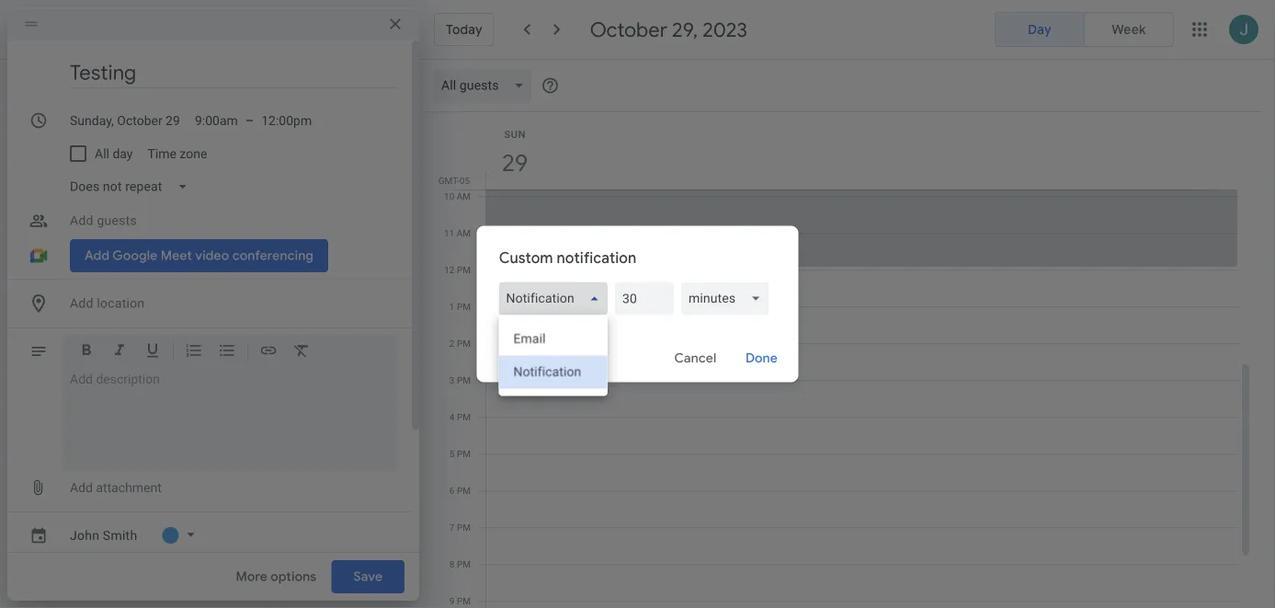 Task type: locate. For each thing, give the bounding box(es) containing it.
2 pm from the top
[[457, 301, 471, 312]]

pm for 12 pm
[[457, 264, 471, 275]]

pm for 8 pm
[[457, 558, 471, 569]]

cancel button
[[666, 336, 725, 380]]

all
[[95, 146, 109, 161]]

None field
[[499, 282, 615, 315], [682, 282, 777, 315], [499, 282, 615, 315], [682, 282, 777, 315]]

Day radio
[[995, 12, 1085, 47]]

john smith
[[70, 528, 137, 543]]

9 pm from the top
[[457, 558, 471, 569]]

pm right 1
[[457, 301, 471, 312]]

pm for 7 pm
[[457, 522, 471, 533]]

time
[[148, 146, 176, 161]]

underline image
[[143, 341, 162, 363]]

2023
[[703, 17, 748, 42]]

option group containing day
[[995, 12, 1175, 47]]

option
[[499, 322, 608, 356]]

remove formatting image
[[293, 341, 311, 363]]

7 pm
[[450, 522, 471, 533]]

column header
[[486, 112, 1239, 189]]

29,
[[672, 17, 698, 42]]

6 pm
[[450, 485, 471, 496]]

1 vertical spatial am
[[457, 227, 471, 238]]

12 pm
[[445, 264, 471, 275]]

pm right 3
[[457, 374, 471, 385]]

0 vertical spatial am
[[457, 190, 471, 201]]

am for 10 am
[[457, 190, 471, 201]]

pm for 1 pm
[[457, 301, 471, 312]]

week
[[1112, 21, 1147, 38]]

6 pm from the top
[[457, 448, 471, 459]]

7 pm from the top
[[457, 485, 471, 496]]

3 pm from the top
[[457, 338, 471, 349]]

8
[[450, 558, 455, 569]]

5 pm from the top
[[457, 411, 471, 422]]

9
[[450, 595, 455, 606]]

1 pm from the top
[[457, 264, 471, 275]]

05
[[460, 175, 470, 186]]

grid containing gmt-05
[[427, 112, 1254, 608]]

10 pm from the top
[[457, 595, 471, 606]]

notification method list box
[[499, 315, 608, 396]]

pm right 5 at the bottom
[[457, 448, 471, 459]]

8 pm
[[450, 558, 471, 569]]

option group
[[995, 12, 1175, 47]]

3
[[450, 374, 455, 385]]

today button
[[434, 13, 495, 46]]

smith
[[103, 528, 137, 543]]

1 am from the top
[[457, 190, 471, 201]]

Week radio
[[1084, 12, 1175, 47]]

pm for 2 pm
[[457, 338, 471, 349]]

formatting options toolbar
[[63, 335, 397, 374]]

4 pm from the top
[[457, 374, 471, 385]]

italic image
[[110, 341, 129, 363]]

pm right "7"
[[457, 522, 471, 533]]

11
[[444, 227, 455, 238]]

2 am from the top
[[457, 227, 471, 238]]

4 pm
[[450, 411, 471, 422]]

am right 11
[[457, 227, 471, 238]]

all day
[[95, 146, 133, 161]]

pm right 8
[[457, 558, 471, 569]]

custom notification
[[499, 248, 637, 267]]

to element
[[246, 113, 254, 128]]

Description text field
[[70, 372, 390, 464]]

custom notification dialog
[[477, 226, 799, 396]]

day
[[113, 146, 133, 161]]

pm
[[457, 264, 471, 275], [457, 301, 471, 312], [457, 338, 471, 349], [457, 374, 471, 385], [457, 411, 471, 422], [457, 448, 471, 459], [457, 485, 471, 496], [457, 522, 471, 533], [457, 558, 471, 569], [457, 595, 471, 606]]

–
[[246, 113, 254, 128]]

8 pm from the top
[[457, 522, 471, 533]]

grid
[[427, 112, 1254, 608]]

pm for 6 pm
[[457, 485, 471, 496]]

Add title text field
[[70, 59, 397, 86]]

pm right 12
[[457, 264, 471, 275]]

pm right 9
[[457, 595, 471, 606]]

3 pm
[[450, 374, 471, 385]]

add attachment button
[[63, 471, 169, 504]]

12
[[445, 264, 455, 275]]

pm right 2
[[457, 338, 471, 349]]

am
[[457, 190, 471, 201], [457, 227, 471, 238]]

pm right 6 on the bottom left of page
[[457, 485, 471, 496]]

pm right 4
[[457, 411, 471, 422]]

am right 10
[[457, 190, 471, 201]]



Task type: vqa. For each thing, say whether or not it's contained in the screenshot.
2nd PM
yes



Task type: describe. For each thing, give the bounding box(es) containing it.
insert link image
[[259, 341, 278, 363]]

pm for 4 pm
[[457, 411, 471, 422]]

notification
[[557, 248, 637, 267]]

5 pm
[[450, 448, 471, 459]]

numbered list image
[[185, 341, 203, 363]]

zone
[[180, 146, 207, 161]]

cancel
[[675, 350, 717, 367]]

9 pm
[[450, 595, 471, 606]]

time zone button
[[140, 137, 215, 170]]

2 pm
[[450, 338, 471, 349]]

Minutes in advance for notification number field
[[623, 282, 667, 315]]

2
[[450, 338, 455, 349]]

10
[[444, 190, 455, 201]]

john
[[70, 528, 99, 543]]

done button
[[732, 336, 791, 380]]

5
[[450, 448, 455, 459]]

add
[[70, 480, 93, 495]]

time zone
[[148, 146, 207, 161]]

bold image
[[77, 341, 96, 363]]

today
[[446, 21, 483, 38]]

gmt-05
[[439, 175, 470, 186]]

pm for 9 pm
[[457, 595, 471, 606]]

10 am
[[444, 190, 471, 201]]

4
[[450, 411, 455, 422]]

pm for 5 pm
[[457, 448, 471, 459]]

add attachment
[[70, 480, 162, 495]]

pm for 3 pm
[[457, 374, 471, 385]]

1 pm
[[450, 301, 471, 312]]

attachment
[[96, 480, 162, 495]]

am for 11 am
[[457, 227, 471, 238]]

bulleted list image
[[218, 341, 236, 363]]

7
[[450, 522, 455, 533]]

day
[[1028, 21, 1052, 38]]

done
[[746, 350, 778, 367]]

1
[[450, 301, 455, 312]]

notification option
[[499, 356, 608, 389]]

gmt-
[[439, 175, 460, 186]]

30 minutes before element
[[499, 282, 777, 396]]

6
[[450, 485, 455, 496]]

custom
[[499, 248, 553, 267]]

october 29, 2023
[[590, 17, 748, 42]]

october
[[590, 17, 668, 42]]

11 am
[[444, 227, 471, 238]]



